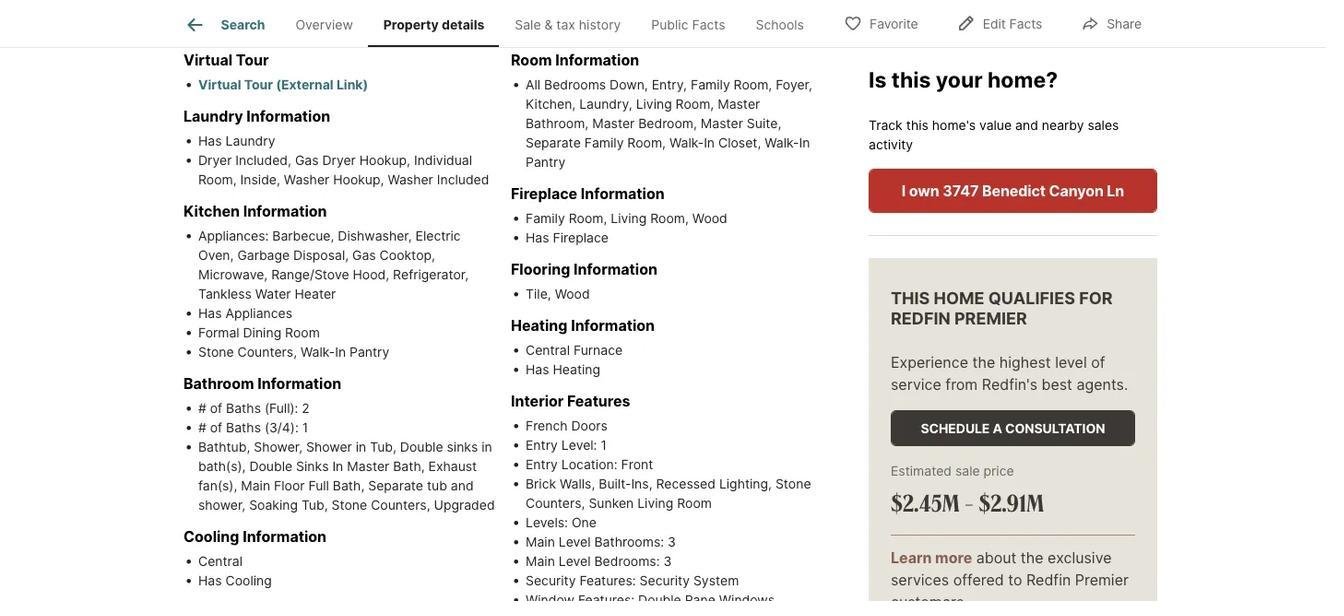 Task type: locate. For each thing, give the bounding box(es) containing it.
0 vertical spatial bath,
[[393, 459, 425, 474]]

public
[[651, 17, 689, 33]]

level up features:
[[559, 554, 591, 569]]

wood right tile, on the left
[[555, 286, 590, 302]]

1 inside "interior features french doors entry level: 1 entry location: front brick walls, built-ins, recessed lighting, stone counters, sunken living room levels: one main level bathrooms: 3 main level bedrooms: 3 security features: security system"
[[601, 438, 607, 453]]

# down the bathroom
[[198, 401, 206, 416]]

pantry down "bathroom,"
[[526, 154, 566, 170]]

2 vertical spatial family
[[526, 211, 565, 226]]

0 vertical spatial #
[[198, 401, 206, 416]]

formal
[[198, 325, 239, 341]]

counters, inside bathroom information # of baths (full): 2 # of baths (3/4): 1 bathtub, shower, shower in tub, double sinks in bath(s), double sinks in master bath, exhaust fan(s), main floor full bath, separate tub and shower, soaking tub, stone counters, upgraded
[[371, 498, 430, 513]]

of inside experience the highest level of service from redfin's best agents.
[[1091, 353, 1106, 371]]

central inside cooling information central has cooling
[[198, 554, 243, 569]]

information for laundry
[[247, 107, 330, 125]]

information for fireplace
[[581, 185, 665, 203]]

master down shower
[[347, 459, 389, 474]]

double up exhaust
[[400, 439, 443, 455]]

information up 2
[[258, 375, 341, 393]]

0 horizontal spatial facts
[[692, 17, 726, 33]]

tub,
[[370, 439, 397, 455], [302, 498, 328, 513]]

0 vertical spatial interior
[[184, 6, 243, 27]]

this
[[891, 288, 930, 308]]

wood inside flooring information tile, wood
[[555, 286, 590, 302]]

stone
[[198, 344, 234, 360], [776, 476, 811, 492], [332, 498, 367, 513]]

tankless
[[198, 286, 252, 302]]

0 vertical spatial level
[[559, 534, 591, 550]]

1 level from the top
[[559, 534, 591, 550]]

counters, down tub
[[371, 498, 430, 513]]

2 dryer from the left
[[322, 153, 356, 168]]

nearby
[[1042, 117, 1084, 133]]

1 horizontal spatial interior
[[511, 392, 564, 410]]

facts right edit
[[1010, 16, 1043, 32]]

fan(s),
[[198, 478, 237, 494]]

edit
[[983, 16, 1006, 32]]

pantry down hood,
[[350, 344, 390, 360]]

0 horizontal spatial double
[[249, 459, 293, 474]]

0 horizontal spatial stone
[[198, 344, 234, 360]]

cooling down soaking
[[226, 573, 272, 589]]

the for from
[[973, 353, 995, 371]]

entry up brick
[[526, 457, 558, 473]]

interior
[[184, 6, 243, 27], [511, 392, 564, 410]]

main inside bathroom information # of baths (full): 2 # of baths (3/4): 1 bathtub, shower, shower in tub, double sinks in bath(s), double sinks in master bath, exhaust fan(s), main floor full bath, separate tub and shower, soaking tub, stone counters, upgraded
[[241, 478, 270, 494]]

the inside experience the highest level of service from redfin's best agents.
[[973, 353, 995, 371]]

furnace
[[574, 343, 623, 358]]

1 security from the left
[[526, 573, 576, 589]]

stone inside formal dining room stone counters, walk-in pantry
[[198, 344, 234, 360]]

individual
[[414, 153, 472, 168]]

information inside flooring information tile, wood
[[574, 261, 658, 278]]

0 horizontal spatial pantry
[[350, 344, 390, 360]]

in right shower
[[356, 439, 366, 455]]

1 horizontal spatial pantry
[[526, 154, 566, 170]]

1 vertical spatial entry
[[526, 457, 558, 473]]

hookup, left individual
[[360, 153, 410, 168]]

bath, right full
[[333, 478, 365, 494]]

and
[[1016, 117, 1038, 133], [451, 478, 474, 494]]

room inside formal dining room stone counters, walk-in pantry
[[285, 325, 320, 341]]

tub, down full
[[302, 498, 328, 513]]

features
[[567, 392, 630, 410]]

central down the shower,
[[198, 554, 243, 569]]

facts for public facts
[[692, 17, 726, 33]]

1 horizontal spatial and
[[1016, 117, 1038, 133]]

stone down shower
[[332, 498, 367, 513]]

information inside heating information central furnace has heating
[[571, 317, 655, 335]]

separate inside room information all bedrooms down, entry, family room, foyer, kitchen, laundry, living room, master bathroom, master bedroom, master suite, separate family room, walk-in closet, walk-in pantry
[[526, 135, 581, 151]]

walk- down suite,
[[765, 135, 799, 151]]

0 vertical spatial tub,
[[370, 439, 397, 455]]

0 vertical spatial 1
[[302, 420, 308, 436]]

counters, inside formal dining room stone counters, walk-in pantry
[[238, 344, 297, 360]]

property details tab
[[368, 3, 500, 47]]

dining
[[243, 325, 281, 341]]

information for bathroom
[[258, 375, 341, 393]]

information down soaking
[[243, 528, 327, 546]]

1 vertical spatial 1
[[601, 438, 607, 453]]

shower,
[[198, 498, 246, 513]]

1 vertical spatial pantry
[[350, 344, 390, 360]]

0 horizontal spatial room
[[285, 325, 320, 341]]

hookup,
[[360, 153, 410, 168], [333, 172, 384, 188]]

0 horizontal spatial walk-
[[301, 344, 335, 360]]

0 vertical spatial family
[[691, 77, 730, 93]]

living inside room information all bedrooms down, entry, family room, foyer, kitchen, laundry, living room, master bathroom, master bedroom, master suite, separate family room, walk-in closet, walk-in pantry
[[636, 96, 672, 112]]

track
[[869, 117, 903, 133]]

offered
[[953, 571, 1004, 589]]

tour down 'search'
[[236, 51, 269, 69]]

information inside fireplace information family room, living room, wood has fireplace
[[581, 185, 665, 203]]

gas for dishwasher,
[[352, 248, 376, 263]]

and up upgraded
[[451, 478, 474, 494]]

living down ins,
[[638, 496, 674, 511]]

virtual tour (external link) link
[[198, 77, 368, 93]]

1 entry from the top
[[526, 438, 558, 453]]

1 up location:
[[601, 438, 607, 453]]

1 horizontal spatial central
[[526, 343, 570, 358]]

0 horizontal spatial dryer
[[198, 153, 232, 168]]

master up closet,
[[701, 116, 743, 131]]

fireplace up flooring information tile, wood
[[553, 230, 609, 246]]

master
[[718, 96, 760, 112], [592, 116, 635, 131], [701, 116, 743, 131], [347, 459, 389, 474]]

stone right lighting, at the right
[[776, 476, 811, 492]]

1 horizontal spatial dryer
[[322, 153, 356, 168]]

living up flooring information tile, wood
[[611, 211, 647, 226]]

walk- down bedroom,
[[670, 135, 704, 151]]

0 horizontal spatial washer
[[284, 172, 330, 188]]

family right entry,
[[691, 77, 730, 93]]

bath, left exhaust
[[393, 459, 425, 474]]

learn
[[891, 549, 932, 567]]

counters, down dining
[[238, 344, 297, 360]]

heating down tile, on the left
[[511, 317, 568, 335]]

1 vertical spatial baths
[[226, 420, 261, 436]]

family down laundry,
[[585, 135, 624, 151]]

has up french
[[526, 362, 549, 378]]

schools
[[756, 17, 804, 33]]

1 down 2
[[302, 420, 308, 436]]

the up from
[[973, 353, 995, 371]]

schedule
[[921, 420, 990, 436]]

wood inside fireplace information family room, living room, wood has fireplace
[[693, 211, 728, 226]]

separate left tub
[[368, 478, 423, 494]]

fireplace down "bathroom,"
[[511, 185, 578, 203]]

gas right included,
[[295, 153, 319, 168]]

information inside cooling information central has cooling
[[243, 528, 327, 546]]

living up bedroom,
[[636, 96, 672, 112]]

1 vertical spatial separate
[[368, 478, 423, 494]]

tab list
[[169, 0, 834, 47]]

1 vertical spatial heating
[[553, 362, 601, 378]]

heating information central furnace has heating
[[511, 317, 655, 378]]

0 horizontal spatial gas
[[295, 153, 319, 168]]

fireplace
[[511, 185, 578, 203], [553, 230, 609, 246]]

0 vertical spatial and
[[1016, 117, 1038, 133]]

the for redfin
[[1021, 549, 1044, 567]]

1 vertical spatial #
[[198, 420, 206, 436]]

kitchen,
[[526, 96, 576, 112]]

interior up "virtual tour virtual tour (external link)"
[[184, 6, 243, 27]]

wood
[[693, 211, 728, 226], [555, 286, 590, 302]]

1 vertical spatial central
[[198, 554, 243, 569]]

has down the shower,
[[198, 573, 222, 589]]

counters, up levels: at the bottom left of page
[[526, 496, 585, 511]]

separate
[[526, 135, 581, 151], [368, 478, 423, 494]]

tour
[[236, 51, 269, 69], [244, 77, 273, 93]]

information for cooling
[[243, 528, 327, 546]]

master inside bathroom information # of baths (full): 2 # of baths (3/4): 1 bathtub, shower, shower in tub, double sinks in bath(s), double sinks in master bath, exhaust fan(s), main floor full bath, separate tub and shower, soaking tub, stone counters, upgraded
[[347, 459, 389, 474]]

information inside room information all bedrooms down, entry, family room, foyer, kitchen, laundry, living room, master bathroom, master bedroom, master suite, separate family room, walk-in closet, walk-in pantry
[[556, 51, 639, 69]]

washer down individual
[[388, 172, 433, 188]]

0 vertical spatial hookup,
[[360, 153, 410, 168]]

sale & tax history
[[515, 17, 621, 33]]

of up bathtub,
[[210, 420, 222, 436]]

gas up hood,
[[352, 248, 376, 263]]

level:
[[562, 438, 597, 453]]

tub, right shower
[[370, 439, 397, 455]]

electric
[[416, 228, 461, 244]]

of down the bathroom
[[210, 401, 222, 416]]

1 horizontal spatial wood
[[693, 211, 728, 226]]

&
[[545, 17, 553, 33]]

facts inside the edit facts button
[[1010, 16, 1043, 32]]

0 horizontal spatial separate
[[368, 478, 423, 494]]

appliances
[[226, 306, 292, 321]]

the inside about the exclusive services offered to redfin premier customers.
[[1021, 549, 1044, 567]]

0 horizontal spatial tub,
[[302, 498, 328, 513]]

barbecue, dishwasher, electric oven, garbage disposal, gas cooktop, microwave, range/stove hood, refrigerator, tankless water heater
[[198, 228, 469, 302]]

1 vertical spatial cooling
[[226, 573, 272, 589]]

1 horizontal spatial washer
[[388, 172, 433, 188]]

main
[[241, 478, 270, 494], [526, 534, 555, 550], [526, 554, 555, 569]]

0 vertical spatial of
[[1091, 353, 1106, 371]]

information inside bathroom information # of baths (full): 2 # of baths (3/4): 1 bathtub, shower, shower in tub, double sinks in bath(s), double sinks in master bath, exhaust fan(s), main floor full bath, separate tub and shower, soaking tub, stone counters, upgraded
[[258, 375, 341, 393]]

2 horizontal spatial stone
[[776, 476, 811, 492]]

ln
[[1107, 181, 1125, 199]]

0 horizontal spatial bath,
[[333, 478, 365, 494]]

1 horizontal spatial 1
[[601, 438, 607, 453]]

information for heating
[[571, 317, 655, 335]]

1 in from the left
[[356, 439, 366, 455]]

hookup, up dishwasher,
[[333, 172, 384, 188]]

1 vertical spatial living
[[611, 211, 647, 226]]

cooktop,
[[380, 248, 435, 263]]

0 vertical spatial main
[[241, 478, 270, 494]]

0 vertical spatial baths
[[226, 401, 261, 416]]

i
[[902, 181, 906, 199]]

interior features french doors entry level: 1 entry location: front brick walls, built-ins, recessed lighting, stone counters, sunken living room levels: one main level bathrooms: 3 main level bedrooms: 3 security features: security system
[[511, 392, 811, 589]]

ins,
[[631, 476, 653, 492]]

barbecue,
[[272, 228, 334, 244]]

sale
[[515, 17, 541, 33]]

1 vertical spatial this
[[906, 117, 929, 133]]

interior for interior
[[184, 6, 243, 27]]

1 vertical spatial wood
[[555, 286, 590, 302]]

1 vertical spatial stone
[[776, 476, 811, 492]]

0 horizontal spatial interior
[[184, 6, 243, 27]]

level down one
[[559, 534, 591, 550]]

heating down furnace
[[553, 362, 601, 378]]

security
[[526, 573, 576, 589], [640, 573, 690, 589]]

walls,
[[560, 476, 595, 492]]

1 horizontal spatial gas
[[352, 248, 376, 263]]

0 vertical spatial entry
[[526, 438, 558, 453]]

tour left (external on the top left
[[244, 77, 273, 93]]

1 vertical spatial room
[[285, 325, 320, 341]]

baths up bathtub,
[[226, 420, 261, 436]]

1 vertical spatial the
[[1021, 549, 1044, 567]]

1 vertical spatial 3
[[664, 554, 672, 569]]

information down virtual tour (external link) link
[[247, 107, 330, 125]]

separate down "bathroom,"
[[526, 135, 581, 151]]

double down shower,
[[249, 459, 293, 474]]

has up flooring
[[526, 230, 549, 246]]

information down fireplace information family room, living room, wood has fireplace
[[574, 261, 658, 278]]

this inside track this home's value and nearby sales activity
[[906, 117, 929, 133]]

to
[[1008, 571, 1022, 589]]

room inside room information all bedrooms down, entry, family room, foyer, kitchen, laundry, living room, master bathroom, master bedroom, master suite, separate family room, walk-in closet, walk-in pantry
[[511, 51, 552, 69]]

gas inside barbecue, dishwasher, electric oven, garbage disposal, gas cooktop, microwave, range/stove hood, refrigerator, tankless water heater
[[352, 248, 376, 263]]

0 horizontal spatial security
[[526, 573, 576, 589]]

wood down closet,
[[693, 211, 728, 226]]

family inside fireplace information family room, living room, wood has fireplace
[[526, 211, 565, 226]]

1 vertical spatial gas
[[352, 248, 376, 263]]

family up flooring
[[526, 211, 565, 226]]

1 horizontal spatial facts
[[1010, 16, 1043, 32]]

double
[[400, 439, 443, 455], [249, 459, 293, 474]]

doors
[[571, 418, 608, 434]]

baths down the bathroom
[[226, 401, 261, 416]]

is this your home?
[[869, 66, 1058, 92]]

interior inside "interior features french doors entry level: 1 entry location: front brick walls, built-ins, recessed lighting, stone counters, sunken living room levels: one main level bathrooms: 3 main level bedrooms: 3 security features: security system"
[[511, 392, 564, 410]]

security left features:
[[526, 573, 576, 589]]

gas inside the laundry information has laundry dryer included, gas dryer hookup, individual room, inside, washer hookup, washer included
[[295, 153, 319, 168]]

separate inside bathroom information # of baths (full): 2 # of baths (3/4): 1 bathtub, shower, shower in tub, double sinks in bath(s), double sinks in master bath, exhaust fan(s), main floor full bath, separate tub and shower, soaking tub, stone counters, upgraded
[[368, 478, 423, 494]]

1 horizontal spatial bath,
[[393, 459, 425, 474]]

(full):
[[265, 401, 298, 416]]

living
[[636, 96, 672, 112], [611, 211, 647, 226], [638, 496, 674, 511]]

central left furnace
[[526, 343, 570, 358]]

facts for edit facts
[[1010, 16, 1043, 32]]

sunken
[[589, 496, 634, 511]]

2 vertical spatial living
[[638, 496, 674, 511]]

0 vertical spatial pantry
[[526, 154, 566, 170]]

information for kitchen
[[243, 202, 327, 220]]

edit facts
[[983, 16, 1043, 32]]

room up all
[[511, 51, 552, 69]]

0 horizontal spatial counters,
[[238, 344, 297, 360]]

entry down french
[[526, 438, 558, 453]]

1 horizontal spatial security
[[640, 573, 690, 589]]

2 vertical spatial room
[[677, 496, 712, 511]]

walk- up 2
[[301, 344, 335, 360]]

value
[[980, 117, 1012, 133]]

information up barbecue, in the left of the page
[[243, 202, 327, 220]]

room right dining
[[285, 325, 320, 341]]

in inside formal dining room stone counters, walk-in pantry
[[335, 344, 346, 360]]

0 vertical spatial fireplace
[[511, 185, 578, 203]]

this right track
[[906, 117, 929, 133]]

1 vertical spatial and
[[451, 478, 474, 494]]

0 horizontal spatial wood
[[555, 286, 590, 302]]

dryer left included,
[[198, 153, 232, 168]]

estimated
[[891, 463, 952, 478]]

central for cooling
[[198, 554, 243, 569]]

i own 3747 benedict canyon ln
[[902, 181, 1125, 199]]

in left closet,
[[704, 135, 715, 151]]

all
[[526, 77, 541, 93]]

in down heater
[[335, 344, 346, 360]]

laundry
[[184, 107, 243, 125], [226, 133, 275, 149]]

0 horizontal spatial in
[[356, 439, 366, 455]]

microwave,
[[198, 267, 268, 283]]

1 vertical spatial level
[[559, 554, 591, 569]]

2 entry from the top
[[526, 457, 558, 473]]

redfin's
[[982, 375, 1038, 393]]

3 right bathrooms:
[[668, 534, 676, 550]]

stone inside bathroom information # of baths (full): 2 # of baths (3/4): 1 bathtub, shower, shower in tub, double sinks in bath(s), double sinks in master bath, exhaust fan(s), main floor full bath, separate tub and shower, soaking tub, stone counters, upgraded
[[332, 498, 367, 513]]

facts inside public facts tab
[[692, 17, 726, 33]]

1 horizontal spatial the
[[1021, 549, 1044, 567]]

1 horizontal spatial family
[[585, 135, 624, 151]]

0 vertical spatial heating
[[511, 317, 568, 335]]

overview tab
[[280, 3, 368, 47]]

information inside the laundry information has laundry dryer included, gas dryer hookup, individual room, inside, washer hookup, washer included
[[247, 107, 330, 125]]

3 right bedrooms: in the bottom of the page
[[664, 554, 672, 569]]

agents.
[[1077, 375, 1128, 393]]

lighting,
[[719, 476, 772, 492]]

living inside "interior features french doors entry level: 1 entry location: front brick walls, built-ins, recessed lighting, stone counters, sunken living room levels: one main level bathrooms: 3 main level bedrooms: 3 security features: security system"
[[638, 496, 674, 511]]

washer right inside,
[[284, 172, 330, 188]]

2 horizontal spatial room
[[677, 496, 712, 511]]

0 vertical spatial the
[[973, 353, 995, 371]]

information
[[556, 51, 639, 69], [247, 107, 330, 125], [581, 185, 665, 203], [243, 202, 327, 220], [574, 261, 658, 278], [571, 317, 655, 335], [258, 375, 341, 393], [243, 528, 327, 546]]

2 horizontal spatial walk-
[[765, 135, 799, 151]]

1 horizontal spatial stone
[[332, 498, 367, 513]]

security down bedrooms: in the bottom of the page
[[640, 573, 690, 589]]

facts right public
[[692, 17, 726, 33]]

cooling down the shower,
[[184, 528, 239, 546]]

and right value
[[1016, 117, 1038, 133]]

0 vertical spatial wood
[[693, 211, 728, 226]]

the up redfin
[[1021, 549, 1044, 567]]

stone down formal on the left
[[198, 344, 234, 360]]

1 horizontal spatial counters,
[[371, 498, 430, 513]]

learn more
[[891, 549, 972, 567]]

2 horizontal spatial counters,
[[526, 496, 585, 511]]

2 baths from the top
[[226, 420, 261, 436]]

information up furnace
[[571, 317, 655, 335]]

room information all bedrooms down, entry, family room, foyer, kitchen, laundry, living room, master bathroom, master bedroom, master suite, separate family room, walk-in closet, walk-in pantry
[[511, 51, 812, 170]]

0 vertical spatial room
[[511, 51, 552, 69]]

has inside cooling information central has cooling
[[198, 573, 222, 589]]

tab list containing search
[[169, 0, 834, 47]]

1 vertical spatial bath,
[[333, 478, 365, 494]]

0 horizontal spatial central
[[198, 554, 243, 569]]

1 horizontal spatial separate
[[526, 135, 581, 151]]

# up bathtub,
[[198, 420, 206, 436]]

in right sinks
[[482, 439, 492, 455]]

schedule a consultation
[[921, 420, 1105, 436]]

dryer right included,
[[322, 153, 356, 168]]

1 vertical spatial tour
[[244, 77, 273, 93]]

has up formal on the left
[[198, 306, 222, 321]]

garbage
[[237, 248, 290, 263]]

has up kitchen in the left of the page
[[198, 133, 222, 149]]

information down bedroom,
[[581, 185, 665, 203]]

interior up french
[[511, 392, 564, 410]]

washer
[[284, 172, 330, 188], [388, 172, 433, 188]]

room down 'recessed'
[[677, 496, 712, 511]]

in down shower
[[332, 459, 343, 474]]

laundry information has laundry dryer included, gas dryer hookup, individual room, inside, washer hookup, washer included
[[184, 107, 489, 188]]

canyon
[[1049, 181, 1104, 199]]

central inside heating information central furnace has heating
[[526, 343, 570, 358]]

home
[[934, 288, 985, 308]]

this right the is on the top of page
[[892, 66, 931, 92]]

0 vertical spatial this
[[892, 66, 931, 92]]

of up 'agents.'
[[1091, 353, 1106, 371]]

1 dryer from the left
[[198, 153, 232, 168]]

information up "bedrooms" at top
[[556, 51, 639, 69]]

0 vertical spatial central
[[526, 343, 570, 358]]

0 vertical spatial separate
[[526, 135, 581, 151]]



Task type: describe. For each thing, give the bounding box(es) containing it.
this for home's
[[906, 117, 929, 133]]

about
[[977, 549, 1017, 567]]

1 horizontal spatial tub,
[[370, 439, 397, 455]]

fireplace information family room, living room, wood has fireplace
[[511, 185, 728, 246]]

bathrooms:
[[594, 534, 664, 550]]

history
[[579, 17, 621, 33]]

about the exclusive services offered to redfin premier customers.
[[891, 549, 1129, 601]]

1 vertical spatial laundry
[[226, 133, 275, 149]]

1 vertical spatial fireplace
[[553, 230, 609, 246]]

0 vertical spatial double
[[400, 439, 443, 455]]

brick
[[526, 476, 556, 492]]

virtual tour virtual tour (external link)
[[184, 51, 368, 93]]

schools tab
[[741, 3, 819, 47]]

experience
[[891, 353, 968, 371]]

master up suite,
[[718, 96, 760, 112]]

consultation
[[1005, 420, 1105, 436]]

bath(s),
[[198, 459, 246, 474]]

bedroom,
[[638, 116, 697, 131]]

0 vertical spatial 3
[[668, 534, 676, 550]]

1 vertical spatial main
[[526, 534, 555, 550]]

track this home's value and nearby sales activity
[[869, 117, 1119, 152]]

oven,
[[198, 248, 234, 263]]

french
[[526, 418, 568, 434]]

(external
[[276, 77, 334, 93]]

sinks
[[296, 459, 329, 474]]

interior for interior features french doors entry level: 1 entry location: front brick walls, built-ins, recessed lighting, stone counters, sunken living room levels: one main level bathrooms: 3 main level bedrooms: 3 security features: security system
[[511, 392, 564, 410]]

in inside bathroom information # of baths (full): 2 # of baths (3/4): 1 bathtub, shower, shower in tub, double sinks in bath(s), double sinks in master bath, exhaust fan(s), main floor full bath, separate tub and shower, soaking tub, stone counters, upgraded
[[332, 459, 343, 474]]

(3/4):
[[265, 420, 299, 436]]

property
[[383, 17, 439, 33]]

2 in from the left
[[482, 439, 492, 455]]

flooring
[[511, 261, 570, 278]]

master down laundry,
[[592, 116, 635, 131]]

sale & tax history tab
[[500, 3, 636, 47]]

0 vertical spatial cooling
[[184, 528, 239, 546]]

suite,
[[747, 116, 782, 131]]

included,
[[236, 153, 291, 168]]

2 washer from the left
[[388, 172, 433, 188]]

exclusive
[[1048, 549, 1112, 567]]

foyer,
[[776, 77, 812, 93]]

and inside bathroom information # of baths (full): 2 # of baths (3/4): 1 bathtub, shower, shower in tub, double sinks in bath(s), double sinks in master bath, exhaust fan(s), main floor full bath, separate tub and shower, soaking tub, stone counters, upgraded
[[451, 478, 474, 494]]

dishwasher,
[[338, 228, 412, 244]]

full
[[308, 478, 329, 494]]

public facts tab
[[636, 3, 741, 47]]

0 vertical spatial laundry
[[184, 107, 243, 125]]

1 horizontal spatial walk-
[[670, 135, 704, 151]]

floor
[[274, 478, 305, 494]]

down,
[[610, 77, 648, 93]]

level
[[1055, 353, 1087, 371]]

edit facts button
[[941, 4, 1058, 42]]

pantry inside room information all bedrooms down, entry, family room, foyer, kitchen, laundry, living room, master bathroom, master bedroom, master suite, separate family room, walk-in closet, walk-in pantry
[[526, 154, 566, 170]]

share button
[[1066, 4, 1158, 42]]

kitchen
[[184, 202, 240, 220]]

information for room
[[556, 51, 639, 69]]

range/stove
[[271, 267, 349, 283]]

shower,
[[254, 439, 303, 455]]

pantry inside formal dining room stone counters, walk-in pantry
[[350, 344, 390, 360]]

2 # from the top
[[198, 420, 206, 436]]

1 vertical spatial double
[[249, 459, 293, 474]]

has inside fireplace information family room, living room, wood has fireplace
[[526, 230, 549, 246]]

walk- inside formal dining room stone counters, walk-in pantry
[[301, 344, 335, 360]]

service
[[891, 375, 942, 393]]

1 baths from the top
[[226, 401, 261, 416]]

appliances:
[[198, 228, 272, 244]]

room, inside the laundry information has laundry dryer included, gas dryer hookup, individual room, inside, washer hookup, washer included
[[198, 172, 237, 188]]

bathroom information # of baths (full): 2 # of baths (3/4): 1 bathtub, shower, shower in tub, double sinks in bath(s), double sinks in master bath, exhaust fan(s), main floor full bath, separate tub and shower, soaking tub, stone counters, upgraded
[[184, 375, 495, 513]]

favorite
[[870, 16, 918, 32]]

benedict
[[982, 181, 1046, 199]]

this for your
[[892, 66, 931, 92]]

1 vertical spatial of
[[210, 401, 222, 416]]

has inside the laundry information has laundry dryer included, gas dryer hookup, individual room, inside, washer hookup, washer included
[[198, 133, 222, 149]]

sales
[[1088, 117, 1119, 133]]

closet,
[[719, 135, 761, 151]]

overview
[[296, 17, 353, 33]]

property details
[[383, 17, 485, 33]]

heater
[[295, 286, 336, 302]]

1 vertical spatial family
[[585, 135, 624, 151]]

included
[[437, 172, 489, 188]]

link)
[[337, 77, 368, 93]]

learn more link
[[891, 549, 972, 567]]

bathtub,
[[198, 439, 250, 455]]

1 vertical spatial tub,
[[302, 498, 328, 513]]

2 vertical spatial of
[[210, 420, 222, 436]]

more
[[935, 549, 972, 567]]

entry,
[[652, 77, 687, 93]]

0 vertical spatial tour
[[236, 51, 269, 69]]

1 vertical spatial hookup,
[[333, 172, 384, 188]]

home's
[[932, 117, 976, 133]]

highest
[[1000, 353, 1051, 371]]

stone inside "interior features french doors entry level: 1 entry location: front brick walls, built-ins, recessed lighting, stone counters, sunken living room levels: one main level bathrooms: 3 main level bedrooms: 3 security features: security system"
[[776, 476, 811, 492]]

gas for information
[[295, 153, 319, 168]]

upgraded
[[434, 498, 495, 513]]

laundry,
[[579, 96, 632, 112]]

and inside track this home's value and nearby sales activity
[[1016, 117, 1038, 133]]

counters, inside "interior features french doors entry level: 1 entry location: front brick walls, built-ins, recessed lighting, stone counters, sunken living room levels: one main level bathrooms: 3 main level bedrooms: 3 security features: security system"
[[526, 496, 585, 511]]

bedrooms
[[544, 77, 606, 93]]

levels:
[[526, 515, 568, 531]]

for
[[1079, 288, 1113, 308]]

0 vertical spatial virtual
[[184, 51, 233, 69]]

activity
[[869, 136, 913, 152]]

1 washer from the left
[[284, 172, 330, 188]]

information for flooring
[[574, 261, 658, 278]]

refrigerator,
[[393, 267, 469, 283]]

2 level from the top
[[559, 554, 591, 569]]

$2.91m
[[979, 487, 1045, 517]]

your
[[936, 66, 983, 92]]

tax
[[557, 17, 575, 33]]

1 inside bathroom information # of baths (full): 2 # of baths (3/4): 1 bathtub, shower, shower in tub, double sinks in bath(s), double sinks in master bath, exhaust fan(s), main floor full bath, separate tub and shower, soaking tub, stone counters, upgraded
[[302, 420, 308, 436]]

has inside heating information central furnace has heating
[[526, 362, 549, 378]]

living inside fireplace information family room, living room, wood has fireplace
[[611, 211, 647, 226]]

front
[[621, 457, 653, 473]]

2 horizontal spatial family
[[691, 77, 730, 93]]

2
[[302, 401, 310, 416]]

location:
[[562, 457, 618, 473]]

premier
[[1075, 571, 1129, 589]]

search link
[[184, 14, 265, 36]]

bedrooms:
[[594, 554, 660, 569]]

hood,
[[353, 267, 389, 283]]

best
[[1042, 375, 1073, 393]]

soaking
[[249, 498, 298, 513]]

tub
[[427, 478, 447, 494]]

central for heating
[[526, 343, 570, 358]]

schedule a consultation button
[[891, 410, 1135, 446]]

recessed
[[656, 476, 716, 492]]

1 # from the top
[[198, 401, 206, 416]]

in down foyer,
[[799, 135, 810, 151]]

share
[[1107, 16, 1142, 32]]

2 security from the left
[[640, 573, 690, 589]]

sinks
[[447, 439, 478, 455]]

i own 3747 benedict canyon ln button
[[869, 169, 1158, 213]]

inside,
[[240, 172, 280, 188]]

room inside "interior features french doors entry level: 1 entry location: front brick walls, built-ins, recessed lighting, stone counters, sunken living room levels: one main level bathrooms: 3 main level bedrooms: 3 security features: security system"
[[677, 496, 712, 511]]

1 vertical spatial virtual
[[198, 77, 241, 93]]

2 vertical spatial main
[[526, 554, 555, 569]]

3747
[[943, 181, 979, 199]]



Task type: vqa. For each thing, say whether or not it's contained in the screenshot.
the ▾ within Sell ▾ dropdown button
no



